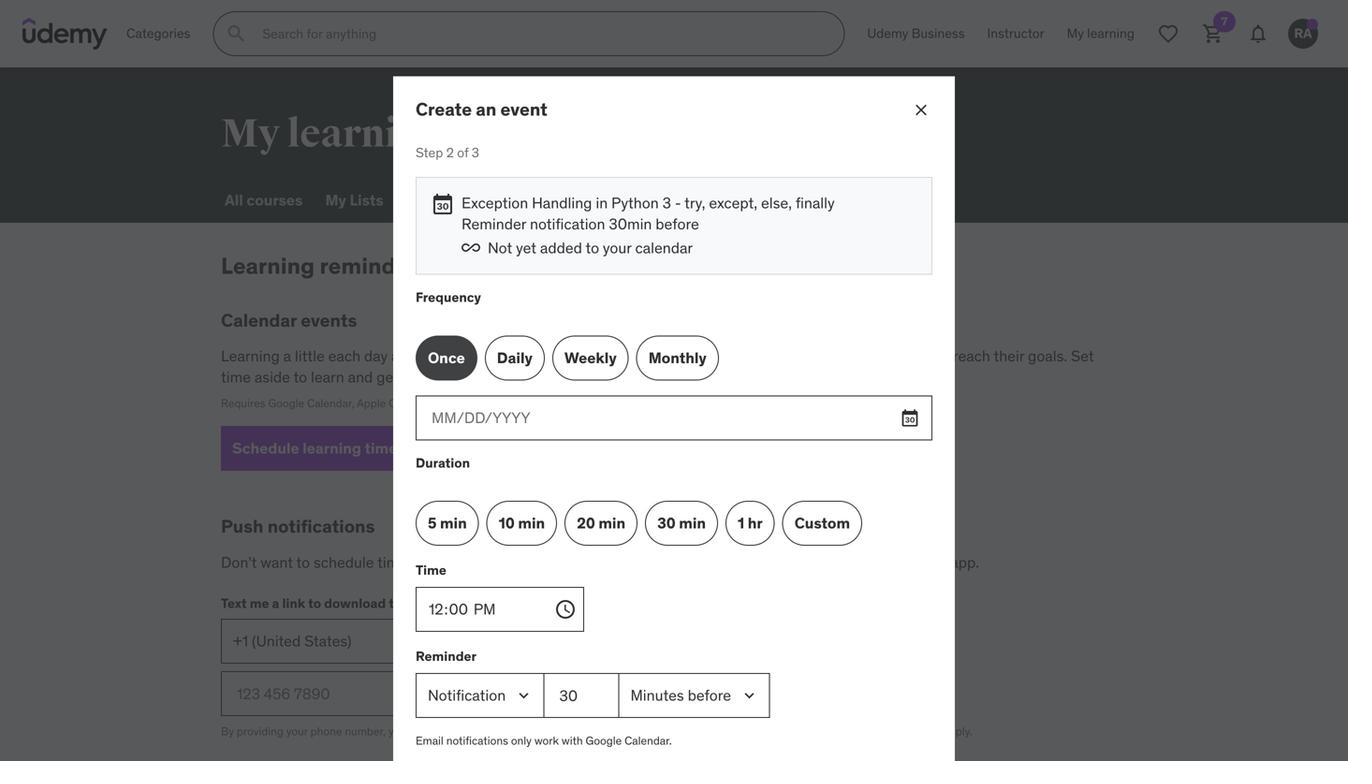 Task type: locate. For each thing, give the bounding box(es) containing it.
business
[[912, 25, 965, 42]]

calendar, down learn
[[307, 396, 354, 411]]

mobile
[[902, 553, 947, 572]]

calendar, left or
[[389, 396, 436, 411]]

to inside create an event dialog
[[586, 238, 599, 258]]

0 vertical spatial learning
[[572, 190, 635, 210]]

with inside create an event dialog
[[562, 734, 583, 748]]

scheduler.
[[604, 368, 672, 387]]

123 456 7890 text field
[[221, 672, 405, 717]]

google left calendar.
[[586, 734, 622, 748]]

don't want to schedule time blocks? set a learning reminder to get push notifications from the udemy mobile app.
[[221, 553, 980, 572]]

5 min
[[428, 514, 467, 533]]

1 vertical spatial google
[[586, 734, 622, 748]]

reminders down up.
[[402, 368, 470, 387]]

reminder inside the exception handling in python 3 - try, except, else, finally reminder notification 30min before
[[462, 214, 526, 233]]

learning up aside
[[221, 347, 280, 366]]

link right message
[[709, 724, 727, 739]]

2 horizontal spatial notifications
[[704, 553, 787, 572]]

all
[[225, 190, 243, 210]]

min right 5
[[440, 514, 467, 533]]

set right goals.
[[1071, 347, 1094, 366]]

the right from
[[825, 553, 847, 572]]

that
[[564, 347, 591, 366]]

min
[[440, 514, 467, 533], [518, 514, 545, 533], [599, 514, 626, 533], [679, 514, 706, 533]]

get left standard
[[742, 724, 759, 739]]

step 2 of 3
[[416, 144, 479, 161]]

0 horizontal spatial link
[[282, 595, 305, 612]]

20 min
[[577, 514, 626, 533]]

3 min from the left
[[599, 514, 626, 533]]

0 vertical spatial the
[[825, 553, 847, 572]]

custom
[[795, 514, 850, 533]]

schedule
[[314, 553, 374, 572]]

text
[[606, 724, 625, 739]]

time left small icon
[[365, 439, 397, 458]]

create an event dialog
[[393, 76, 955, 761]]

students
[[594, 347, 653, 366]]

to right reminder
[[625, 553, 639, 572]]

min right 20
[[599, 514, 626, 533]]

0 horizontal spatial with
[[562, 734, 583, 748]]

apply.
[[943, 724, 973, 739]]

1 vertical spatial set
[[466, 553, 489, 572]]

not
[[488, 238, 512, 258]]

wishlist
[[406, 190, 464, 210]]

2 vertical spatial notifications
[[446, 734, 508, 748]]

reminder up the send
[[416, 648, 477, 665]]

one-
[[501, 724, 524, 739]]

your inside create an event dialog
[[603, 238, 632, 258]]

who
[[657, 347, 685, 366]]

2 vertical spatial learning
[[221, 347, 280, 366]]

your down daily
[[514, 368, 542, 387]]

1 horizontal spatial 3
[[663, 193, 671, 212]]

phone
[[311, 724, 342, 739]]

1 vertical spatial my
[[325, 190, 346, 210]]

a left one-
[[492, 724, 498, 739]]

time up requires
[[221, 368, 251, 387]]

udemy business link
[[856, 11, 976, 56]]

1 vertical spatial your
[[514, 368, 542, 387]]

udemy
[[867, 25, 909, 42], [851, 553, 898, 572]]

messaging
[[834, 724, 889, 739]]

1 horizontal spatial get
[[642, 553, 664, 572]]

1 horizontal spatial notifications
[[446, 734, 508, 748]]

my learning
[[221, 110, 445, 158]]

push notifications
[[221, 515, 375, 538]]

notifications for push notifications
[[268, 515, 375, 538]]

from
[[791, 553, 822, 572]]

learning up 30min
[[572, 190, 635, 210]]

to right agree
[[440, 724, 450, 739]]

once
[[428, 348, 465, 367]]

1 horizontal spatial your
[[514, 368, 542, 387]]

time
[[221, 368, 251, 387], [365, 439, 397, 458], [377, 553, 407, 572], [524, 724, 546, 739]]

all courses link
[[221, 178, 307, 223]]

get left push on the bottom
[[642, 553, 664, 572]]

monthly
[[649, 348, 707, 367]]

1 horizontal spatial my
[[325, 190, 346, 210]]

0 horizontal spatial my
[[221, 110, 280, 158]]

text me a link to download the app
[[221, 595, 436, 612]]

None number field
[[545, 673, 619, 718]]

1 vertical spatial reminder
[[416, 648, 477, 665]]

min for 5 min
[[440, 514, 467, 533]]

frequency
[[416, 289, 481, 306]]

MM/DD/YYYY text field
[[416, 396, 933, 440]]

0 vertical spatial my
[[221, 110, 280, 158]]

medium image
[[432, 193, 454, 215]]

1 vertical spatial get
[[642, 553, 664, 572]]

hr
[[748, 514, 763, 533]]

min right 30
[[679, 514, 706, 533]]

0 horizontal spatial notifications
[[268, 515, 375, 538]]

udemy image
[[22, 18, 108, 50]]

create
[[416, 98, 472, 120]]

0 vertical spatial 3
[[472, 144, 479, 161]]

the left app
[[389, 595, 410, 612]]

or
[[439, 396, 449, 411]]

outlook
[[451, 396, 491, 411]]

your left "phone"
[[286, 724, 308, 739]]

10
[[499, 514, 515, 533]]

google inside create an event dialog
[[586, 734, 622, 748]]

a down 10
[[492, 553, 500, 572]]

with right message
[[676, 724, 697, 739]]

2 calendar, from the left
[[389, 396, 436, 411]]

0 horizontal spatial get
[[377, 368, 399, 387]]

-
[[675, 193, 681, 212]]

0 vertical spatial reminder
[[462, 214, 526, 233]]

3 right of
[[472, 144, 479, 161]]

1 horizontal spatial set
[[1071, 347, 1094, 366]]

1 vertical spatial learning
[[221, 252, 315, 280]]

Time time field
[[416, 587, 577, 632]]

time
[[416, 562, 447, 579]]

time inside schedule learning time button
[[365, 439, 397, 458]]

to
[[586, 238, 599, 258], [936, 347, 950, 366], [294, 368, 307, 387], [296, 553, 310, 572], [625, 553, 639, 572], [308, 595, 321, 612], [440, 724, 450, 739], [729, 724, 739, 739]]

push
[[668, 553, 701, 572]]

calendar
[[221, 309, 297, 331]]

1 vertical spatial reminders
[[402, 368, 470, 387]]

my for my learning
[[221, 110, 280, 158]]

learning
[[572, 190, 635, 210], [221, 252, 315, 280], [221, 347, 280, 366]]

reach
[[953, 347, 991, 366]]

min for 30 min
[[679, 514, 706, 533]]

app. left standard
[[761, 724, 783, 739]]

time left automated
[[524, 724, 546, 739]]

1
[[738, 514, 745, 533]]

else,
[[761, 193, 792, 212]]

0 vertical spatial set
[[1071, 347, 1094, 366]]

learning down the 10 min
[[504, 553, 558, 572]]

min for 10 min
[[518, 514, 545, 533]]

0 vertical spatial udemy
[[867, 25, 909, 42]]

calendar,
[[307, 396, 354, 411], [389, 396, 436, 411]]

my lists link
[[322, 178, 387, 223]]

notifications left only
[[446, 734, 508, 748]]

0 vertical spatial your
[[603, 238, 632, 258]]

learning a little each day adds up. research shows that students who make learning a habit are more likely to reach their goals. set time aside to learn and get reminders using your learning scheduler. requires google calendar, apple calendar, or outlook
[[221, 347, 1094, 411]]

udemy left business
[[867, 25, 909, 42]]

min right 10
[[518, 514, 545, 533]]

4 min from the left
[[679, 514, 706, 533]]

to down little at left
[[294, 368, 307, 387]]

reminder down 'exception'
[[462, 214, 526, 233]]

0 vertical spatial get
[[377, 368, 399, 387]]

my
[[221, 110, 280, 158], [325, 190, 346, 210]]

0 horizontal spatial calendar,
[[307, 396, 354, 411]]

reminders inside learning a little each day adds up. research shows that students who make learning a habit are more likely to reach their goals. set time aside to learn and get reminders using your learning scheduler. requires google calendar, apple calendar, or outlook
[[402, 368, 470, 387]]

blocks?
[[411, 553, 462, 572]]

10 min
[[499, 514, 545, 533]]

min for 20 min
[[599, 514, 626, 533]]

to right "added" at top
[[586, 238, 599, 258]]

udemy left mobile at the right of page
[[851, 553, 898, 572]]

google down aside
[[268, 396, 304, 411]]

1 vertical spatial app.
[[761, 724, 783, 739]]

2 horizontal spatial get
[[742, 724, 759, 739]]

notifications down 1
[[704, 553, 787, 572]]

1 horizontal spatial google
[[586, 734, 622, 748]]

2 min from the left
[[518, 514, 545, 533]]

learning down apple
[[303, 439, 361, 458]]

20
[[577, 514, 595, 533]]

reminders down lists on the top left of page
[[320, 252, 429, 280]]

0 vertical spatial google
[[268, 396, 304, 411]]

may
[[920, 724, 941, 739]]

your down 30min
[[603, 238, 632, 258]]

get down day
[[377, 368, 399, 387]]

link
[[282, 595, 305, 612], [709, 724, 727, 739]]

set right blocks?
[[466, 553, 489, 572]]

my lists
[[325, 190, 384, 210]]

learning up calendar
[[221, 252, 315, 280]]

to right likely
[[936, 347, 950, 366]]

2 vertical spatial your
[[286, 724, 308, 739]]

none number field inside create an event dialog
[[545, 673, 619, 718]]

step
[[416, 144, 443, 161]]

with right work
[[562, 734, 583, 748]]

0 vertical spatial app.
[[951, 553, 980, 572]]

work
[[535, 734, 559, 748]]

notifications up schedule
[[268, 515, 375, 538]]

1 min from the left
[[440, 514, 467, 533]]

learning for learning tools
[[572, 190, 635, 210]]

30min
[[609, 214, 652, 233]]

1 vertical spatial the
[[389, 595, 410, 612]]

0 horizontal spatial your
[[286, 724, 308, 739]]

0 vertical spatial notifications
[[268, 515, 375, 538]]

yet
[[516, 238, 537, 258]]

a left little at left
[[283, 347, 291, 366]]

1 horizontal spatial link
[[709, 724, 727, 739]]

3 left "-"
[[663, 193, 671, 212]]

1 calendar, from the left
[[307, 396, 354, 411]]

my up all courses
[[221, 110, 280, 158]]

0 horizontal spatial the
[[389, 595, 410, 612]]

link right me
[[282, 595, 305, 612]]

want
[[261, 553, 293, 572]]

1 horizontal spatial calendar,
[[389, 396, 436, 411]]

1 vertical spatial link
[[709, 724, 727, 739]]

to left standard
[[729, 724, 739, 739]]

set inside learning a little each day adds up. research shows that students who make learning a habit are more likely to reach their goals. set time aside to learn and get reminders using your learning scheduler. requires google calendar, apple calendar, or outlook
[[1071, 347, 1094, 366]]

1 vertical spatial 3
[[663, 193, 671, 212]]

1 horizontal spatial app.
[[951, 553, 980, 572]]

try,
[[685, 193, 706, 212]]

app. right mobile at the right of page
[[951, 553, 980, 572]]

app.
[[951, 553, 980, 572], [761, 724, 783, 739]]

my left lists on the top left of page
[[325, 190, 346, 210]]

a left "habit"
[[786, 347, 794, 366]]

learn
[[311, 368, 344, 387]]

2 horizontal spatial your
[[603, 238, 632, 258]]

1 vertical spatial notifications
[[704, 553, 787, 572]]

a
[[283, 347, 291, 366], [786, 347, 794, 366], [492, 553, 500, 572], [272, 595, 279, 612], [492, 724, 498, 739], [700, 724, 706, 739]]

notifications inside create an event dialog
[[446, 734, 508, 748]]

0 horizontal spatial 3
[[472, 144, 479, 161]]

close modal image
[[912, 100, 931, 119]]

calendar events
[[221, 309, 357, 331]]

2
[[446, 144, 454, 161]]

app
[[412, 595, 436, 612]]

requires
[[221, 396, 266, 411]]

google
[[268, 396, 304, 411], [586, 734, 622, 748]]

schedule
[[232, 439, 299, 458]]

0 horizontal spatial google
[[268, 396, 304, 411]]



Task type: vqa. For each thing, say whether or not it's contained in the screenshot.
the bottom Studio
no



Task type: describe. For each thing, give the bounding box(es) containing it.
automated
[[549, 724, 604, 739]]

learning inside button
[[303, 439, 361, 458]]

udemy inside the "udemy business" link
[[867, 25, 909, 42]]

adds
[[391, 347, 424, 366]]

small image
[[462, 238, 480, 257]]

archived link
[[483, 178, 554, 223]]

receive
[[453, 724, 489, 739]]

instructor link
[[976, 11, 1056, 56]]

by
[[221, 724, 234, 739]]

download
[[324, 595, 386, 612]]

calendar
[[635, 238, 693, 258]]

you
[[388, 724, 406, 739]]

small image
[[401, 439, 420, 458]]

learning up lists on the top left of page
[[287, 110, 445, 158]]

rates
[[892, 724, 917, 739]]

a right message
[[700, 724, 706, 739]]

up.
[[428, 347, 448, 366]]

archived
[[487, 190, 550, 210]]

learning right make
[[728, 347, 783, 366]]

text
[[221, 595, 247, 612]]

exception handling in python 3 - try, except, else, finally reminder notification 30min before
[[462, 193, 835, 233]]

not yet added to your calendar
[[488, 238, 693, 258]]

send
[[423, 684, 461, 703]]

courses
[[247, 190, 303, 210]]

exception
[[462, 193, 528, 212]]

push
[[221, 515, 264, 538]]

1 horizontal spatial the
[[825, 553, 847, 572]]

1 vertical spatial udemy
[[851, 553, 898, 572]]

except,
[[709, 193, 758, 212]]

5
[[428, 514, 437, 533]]

0 vertical spatial reminders
[[320, 252, 429, 280]]

lists
[[350, 190, 384, 210]]

1 horizontal spatial with
[[676, 724, 697, 739]]

your inside learning a little each day adds up. research shows that students who make learning a habit are more likely to reach their goals. set time aside to learn and get reminders using your learning scheduler. requires google calendar, apple calendar, or outlook
[[514, 368, 542, 387]]

0 horizontal spatial app.
[[761, 724, 783, 739]]

aside
[[255, 368, 290, 387]]

likely
[[899, 347, 933, 366]]

more
[[860, 347, 895, 366]]

are
[[835, 347, 857, 366]]

weekly
[[565, 348, 617, 367]]

handling
[[532, 193, 592, 212]]

an
[[476, 98, 497, 120]]

in
[[596, 193, 608, 212]]

day
[[364, 347, 388, 366]]

learning inside learning a little each day adds up. research shows that students who make learning a habit are more likely to reach their goals. set time aside to learn and get reminders using your learning scheduler. requires google calendar, apple calendar, or outlook
[[221, 347, 280, 366]]

of
[[457, 144, 469, 161]]

added
[[540, 238, 582, 258]]

using
[[474, 368, 510, 387]]

notification
[[530, 214, 605, 233]]

get inside learning a little each day adds up. research shows that students who make learning a habit are more likely to reach their goals. set time aside to learn and get reminders using your learning scheduler. requires google calendar, apple calendar, or outlook
[[377, 368, 399, 387]]

don't
[[221, 553, 257, 572]]

learning down that in the left top of the page
[[546, 368, 600, 387]]

create an event
[[416, 98, 548, 120]]

standard
[[786, 724, 832, 739]]

3 inside the exception handling in python 3 - try, except, else, finally reminder notification 30min before
[[663, 193, 671, 212]]

30 min
[[657, 514, 706, 533]]

message
[[628, 724, 673, 739]]

number,
[[345, 724, 386, 739]]

events
[[301, 309, 357, 331]]

each
[[328, 347, 361, 366]]

by providing your phone number, you agree to receive a one-time automated text message with a link to get app. standard messaging rates may apply.
[[221, 724, 973, 739]]

little
[[295, 347, 325, 366]]

google inside learning a little each day adds up. research shows that students who make learning a habit are more likely to reach their goals. set time aside to learn and get reminders using your learning scheduler. requires google calendar, apple calendar, or outlook
[[268, 396, 304, 411]]

a right me
[[272, 595, 279, 612]]

before
[[656, 214, 699, 233]]

reminder
[[562, 553, 622, 572]]

duration
[[416, 455, 470, 471]]

wishlist link
[[402, 178, 468, 223]]

to left download
[[308, 595, 321, 612]]

only
[[511, 734, 532, 748]]

me
[[250, 595, 269, 612]]

2 vertical spatial get
[[742, 724, 759, 739]]

daily
[[497, 348, 533, 367]]

0 horizontal spatial set
[[466, 553, 489, 572]]

udemy business
[[867, 25, 965, 42]]

finally
[[796, 193, 835, 212]]

30
[[657, 514, 676, 533]]

apple
[[357, 396, 386, 411]]

research
[[452, 347, 515, 366]]

providing
[[237, 724, 284, 739]]

goals.
[[1028, 347, 1068, 366]]

and
[[348, 368, 373, 387]]

submit search image
[[225, 22, 248, 45]]

my for my lists
[[325, 190, 346, 210]]

schedule learning time
[[232, 439, 397, 458]]

to right want
[[296, 553, 310, 572]]

learning for learning reminders
[[221, 252, 315, 280]]

time left time
[[377, 553, 407, 572]]

1 hr
[[738, 514, 763, 533]]

all courses
[[225, 190, 303, 210]]

notifications for email notifications only work with google calendar.
[[446, 734, 508, 748]]

0 vertical spatial link
[[282, 595, 305, 612]]

time inside learning a little each day adds up. research shows that students who make learning a habit are more likely to reach their goals. set time aside to learn and get reminders using your learning scheduler. requires google calendar, apple calendar, or outlook
[[221, 368, 251, 387]]

email
[[416, 734, 444, 748]]



